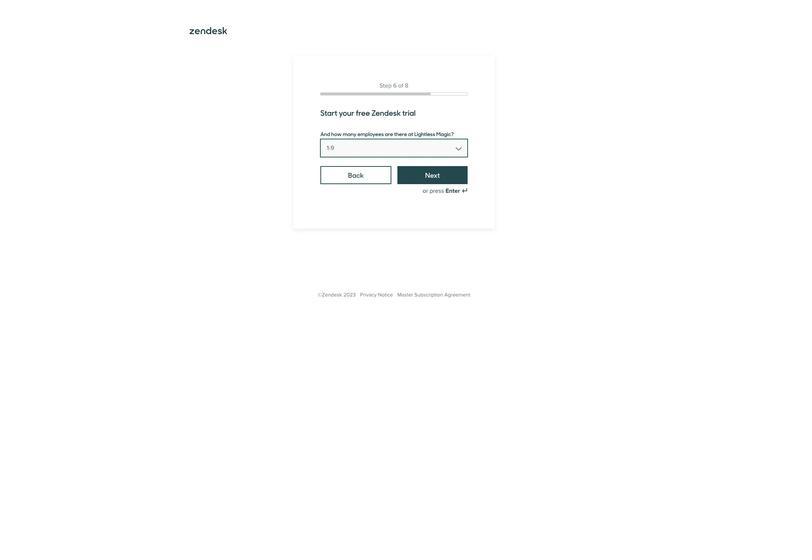 Task type: vqa. For each thing, say whether or not it's contained in the screenshot.
how
yes



Task type: locate. For each thing, give the bounding box(es) containing it.
or
[[423, 187, 429, 195]]

press
[[430, 187, 444, 195]]

master subscription agreement
[[398, 292, 471, 298]]

of
[[399, 82, 404, 89]]

enter
[[446, 187, 461, 195]]

privacy notice
[[360, 292, 393, 298]]

step 6 of 8
[[380, 82, 409, 89]]

there
[[395, 130, 408, 138]]

master subscription agreement link
[[398, 292, 471, 298]]

start your free zendesk trial
[[321, 107, 416, 118]]

8
[[405, 82, 409, 89]]

©zendesk 2023
[[318, 292, 356, 298]]

trial
[[403, 107, 416, 118]]

privacy
[[360, 292, 377, 298]]

master
[[398, 292, 414, 298]]

at
[[409, 130, 414, 138]]

enter image
[[462, 188, 468, 194]]

next
[[426, 170, 440, 180]]

and how many employees are there at lightless magic ?
[[321, 130, 454, 138]]

6
[[394, 82, 397, 89]]

2023
[[344, 292, 356, 298]]

step
[[380, 82, 392, 89]]

?
[[452, 130, 454, 138]]

free
[[356, 107, 370, 118]]



Task type: describe. For each thing, give the bounding box(es) containing it.
many
[[343, 130, 357, 138]]

©zendesk 2023 link
[[318, 292, 356, 298]]

your
[[339, 107, 355, 118]]

are
[[385, 130, 393, 138]]

and
[[321, 130, 331, 138]]

zendesk image
[[190, 27, 227, 34]]

zendesk
[[372, 107, 401, 118]]

start
[[321, 107, 338, 118]]

subscription
[[415, 292, 444, 298]]

how
[[332, 130, 342, 138]]

back button
[[321, 166, 392, 184]]

employees
[[358, 130, 384, 138]]

or press enter
[[423, 187, 461, 195]]

agreement
[[445, 292, 471, 298]]

©zendesk
[[318, 292, 342, 298]]

back
[[348, 170, 364, 180]]

next button
[[398, 166, 468, 184]]

magic
[[437, 130, 452, 138]]

privacy notice link
[[360, 292, 393, 298]]

notice
[[378, 292, 393, 298]]

lightless
[[415, 130, 436, 138]]



